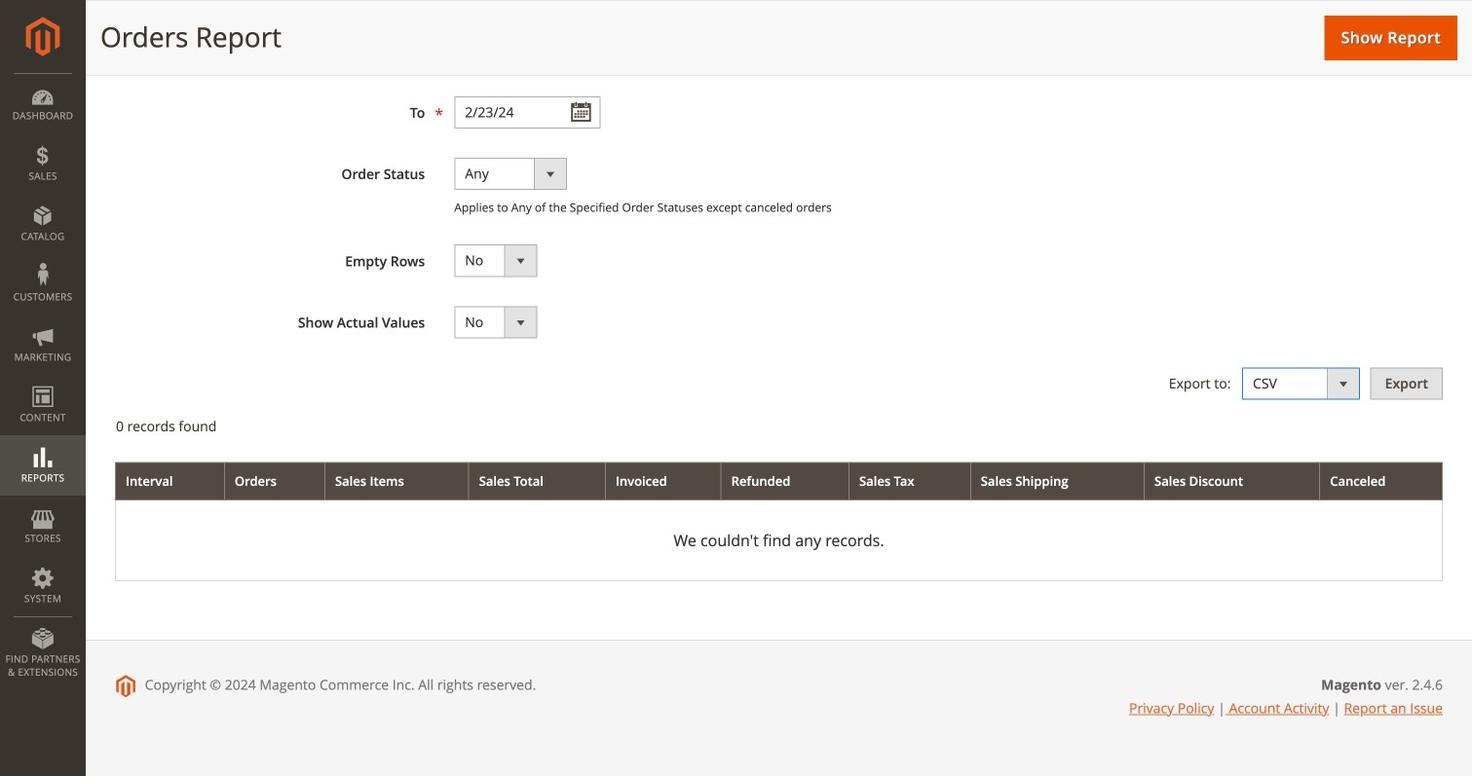 Task type: locate. For each thing, give the bounding box(es) containing it.
magento admin panel image
[[26, 17, 60, 57]]

None text field
[[454, 96, 600, 128]]

None text field
[[454, 35, 600, 67]]

menu bar
[[0, 73, 86, 689]]



